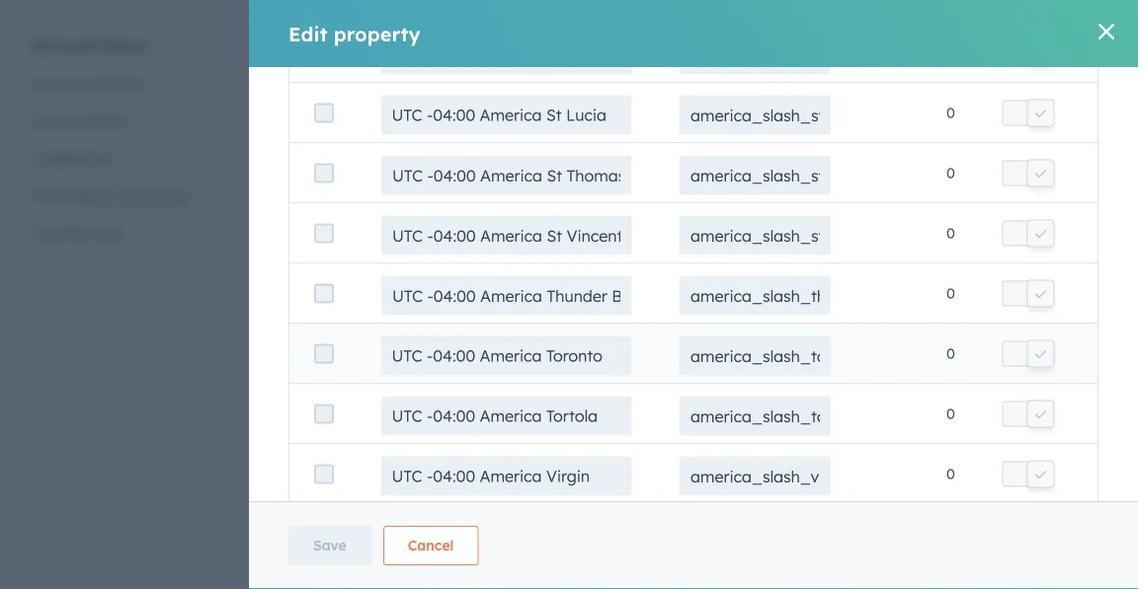 Task type: vqa. For each thing, say whether or not it's contained in the screenshot.
menu
no



Task type: locate. For each thing, give the bounding box(es) containing it.
tracking code link
[[20, 215, 221, 252]]

time inside time of first session date picker
[[395, 335, 429, 352]]

time inside time registration email was sent date picker
[[395, 477, 429, 494]]

time for time of last session
[[395, 406, 429, 423]]

1 vertical spatial of
[[434, 406, 448, 423]]

teams down defaults
[[86, 112, 128, 129]]

seen for time last seen
[[467, 264, 501, 281]]

1 vertical spatial users
[[752, 145, 790, 163]]

date
[[395, 211, 422, 226], [395, 282, 422, 297], [395, 353, 422, 368], [395, 425, 422, 439], [395, 496, 422, 511]]

last down time first seen date picker
[[434, 264, 463, 281]]

teams inside account setup element
[[86, 112, 128, 129]]

web analytics history for time first seen
[[741, 201, 881, 219]]

time down 3
[[395, 192, 429, 210]]

history for time of last session
[[836, 415, 881, 432]]

seen inside time last seen date picker
[[467, 264, 501, 281]]

time inside time of last session date picker
[[395, 406, 429, 423]]

2 hubspot from the top
[[958, 272, 1016, 290]]

1 time from the top
[[395, 192, 429, 210]]

add to group
[[499, 145, 591, 163]]

of inside time of last session date picker
[[434, 406, 448, 423]]

account up account defaults
[[32, 35, 95, 55]]

create
[[988, 67, 1025, 82]]

&
[[72, 112, 82, 129], [795, 145, 805, 163]]

4 picker from the top
[[426, 425, 460, 439]]

1 vertical spatial seen
[[467, 264, 501, 281]]

time last seen button
[[395, 264, 694, 281]]

of inside time of first session date picker
[[434, 335, 448, 352]]

hubspot for time registration email was sent
[[958, 486, 1016, 503]]

3 history from the top
[[836, 344, 881, 361]]

0 vertical spatial account
[[32, 35, 95, 55]]

3 web from the top
[[741, 344, 770, 361]]

5 hubspot from the top
[[958, 486, 1016, 503]]

history
[[836, 201, 881, 219], [836, 272, 881, 290], [836, 344, 881, 361], [836, 415, 881, 432]]

all users button
[[744, 53, 841, 95]]

all for all field types
[[623, 64, 641, 82]]

downloads
[[116, 187, 189, 205]]

marketplace downloads
[[32, 187, 189, 205]]

4 time from the top
[[395, 406, 429, 423]]

time down time first seen date picker
[[395, 264, 429, 281]]

web analytics history for time last seen
[[741, 272, 881, 290]]

2 picker from the top
[[426, 282, 460, 297]]

Search search field
[[303, 53, 501, 93]]

seen down time first seen date picker
[[467, 264, 501, 281]]

picker up time last seen date picker
[[426, 211, 460, 226]]

0 vertical spatial first
[[434, 192, 465, 210]]

all left field
[[623, 64, 641, 82]]

1 horizontal spatial users
[[752, 145, 790, 163]]

time first seen date picker
[[395, 192, 502, 226]]

2 history from the top
[[836, 272, 881, 290]]

session inside time of last session date picker
[[485, 406, 537, 423]]

& up "integrations"
[[72, 112, 82, 129]]

all
[[514, 64, 531, 82], [623, 64, 641, 82], [757, 65, 774, 82]]

1 web from the top
[[741, 201, 770, 219]]

0 vertical spatial session
[[487, 335, 539, 352]]

time up dropdown
[[395, 548, 429, 565]]

all for all groups
[[514, 64, 531, 82]]

seen down add
[[469, 192, 502, 210]]

4 history from the top
[[836, 415, 881, 432]]

2 analytics from the top
[[774, 272, 832, 290]]

add to group button
[[479, 145, 591, 163]]

assign
[[703, 145, 748, 163]]

time
[[395, 192, 429, 210], [395, 264, 429, 281], [395, 335, 429, 352], [395, 406, 429, 423], [395, 477, 429, 494], [395, 548, 429, 565]]

1 hubspot from the top
[[958, 201, 1016, 219]]

picker inside time of last session date picker
[[426, 425, 460, 439]]

time left registration
[[395, 477, 429, 494]]

3 web analytics history from the top
[[741, 344, 881, 361]]

1 horizontal spatial all
[[623, 64, 641, 82]]

3
[[399, 147, 405, 162]]

5 picker from the top
[[426, 496, 460, 511]]

analytics
[[774, 201, 832, 219], [774, 272, 832, 290], [774, 344, 832, 361], [774, 415, 832, 432]]

tracking
[[32, 225, 87, 242]]

web for time of first session
[[741, 344, 770, 361]]

2 time from the top
[[395, 264, 429, 281]]

account for account setup
[[32, 35, 95, 55]]

last down time of first session date picker
[[452, 406, 481, 423]]

web analytics history
[[741, 201, 881, 219], [741, 272, 881, 290], [741, 344, 881, 361], [741, 415, 881, 432]]

picker down registration
[[426, 496, 460, 511]]

session
[[487, 335, 539, 352], [485, 406, 537, 423]]

picker up time of first session date picker
[[426, 282, 460, 297]]

users
[[32, 112, 68, 129], [752, 145, 790, 163]]

group
[[549, 145, 591, 163]]

time down time last seen date picker
[[395, 335, 429, 352]]

4 web analytics history from the top
[[741, 415, 881, 432]]

1 horizontal spatial &
[[795, 145, 805, 163]]

3 analytics from the top
[[774, 344, 832, 361]]

time for time of first session
[[395, 335, 429, 352]]

all field types button
[[610, 53, 744, 93]]

seen for time first seen
[[469, 192, 502, 210]]

of for last
[[434, 406, 448, 423]]

time inside time last seen date picker
[[395, 264, 429, 281]]

session up email on the left bottom
[[485, 406, 537, 423]]

time for time first seen
[[395, 192, 429, 210]]

0 vertical spatial last
[[434, 264, 463, 281]]

1 vertical spatial first
[[452, 335, 483, 352]]

1 vertical spatial account
[[32, 75, 85, 92]]

code
[[91, 225, 125, 242]]

last
[[434, 264, 463, 281], [452, 406, 481, 423]]

6 time from the top
[[395, 548, 429, 565]]

2 of from the top
[[434, 406, 448, 423]]

account setup element
[[20, 34, 221, 328]]

select
[[456, 567, 489, 582]]

first inside time of first session date picker
[[452, 335, 483, 352]]

web
[[741, 201, 770, 219], [741, 272, 770, 290], [741, 344, 770, 361], [741, 415, 770, 432]]

picker up registration
[[426, 425, 460, 439]]

picker up time of last session date picker
[[426, 353, 460, 368]]

account defaults
[[32, 75, 143, 92]]

3 picker from the top
[[426, 353, 460, 368]]

2 horizontal spatial all
[[757, 65, 774, 82]]

seen inside time first seen date picker
[[469, 192, 502, 210]]

all left groups
[[514, 64, 531, 82]]

date inside time of last session date picker
[[395, 425, 422, 439]]

web analytics history for time of first session
[[741, 344, 881, 361]]

0 horizontal spatial &
[[72, 112, 82, 129]]

1 vertical spatial &
[[795, 145, 805, 163]]

4 date from the top
[[395, 425, 422, 439]]

teams
[[86, 112, 128, 129], [809, 145, 854, 163]]

web for time first seen
[[741, 201, 770, 219]]

0 horizontal spatial users
[[32, 112, 68, 129]]

1 web analytics history from the top
[[741, 201, 881, 219]]

0 horizontal spatial all
[[514, 64, 531, 82]]

1 history from the top
[[836, 201, 881, 219]]

4 analytics from the top
[[774, 415, 832, 432]]

time registration email was sent date picker
[[395, 477, 622, 511]]

1 vertical spatial last
[[452, 406, 481, 423]]

2 date from the top
[[395, 282, 422, 297]]

time down time of first session date picker
[[395, 406, 429, 423]]

tab panel
[[287, 17, 1138, 590]]

1 account from the top
[[32, 35, 95, 55]]

time inside time zone dropdown select
[[395, 548, 429, 565]]

0 horizontal spatial teams
[[86, 112, 128, 129]]

information
[[797, 486, 873, 503]]

contact
[[741, 486, 793, 503]]

3 time from the top
[[395, 335, 429, 352]]

account inside account defaults "link"
[[32, 75, 85, 92]]

users up "integrations"
[[32, 112, 68, 129]]

teams down users
[[809, 145, 854, 163]]

4 web from the top
[[741, 415, 770, 432]]

& inside account setup element
[[72, 112, 82, 129]]

all left users
[[757, 65, 774, 82]]

2 account from the top
[[32, 75, 85, 92]]

5 date from the top
[[395, 496, 422, 511]]

4 hubspot from the top
[[958, 415, 1016, 432]]

tab list
[[287, 0, 987, 18]]

0 vertical spatial of
[[434, 335, 448, 352]]

0 vertical spatial teams
[[86, 112, 128, 129]]

3 date from the top
[[395, 353, 422, 368]]

1 of from the top
[[434, 335, 448, 352]]

of down time last seen date picker
[[434, 335, 448, 352]]

time last seen date picker
[[395, 264, 501, 297]]

3 hubspot from the top
[[958, 344, 1016, 361]]

first
[[434, 192, 465, 210], [452, 335, 483, 352]]

field
[[645, 64, 675, 82]]

analytics for time of first session
[[774, 344, 832, 361]]

& right assign
[[795, 145, 805, 163]]

5 time from the top
[[395, 477, 429, 494]]

tab panel containing all groups
[[287, 17, 1138, 590]]

history for time last seen
[[836, 272, 881, 290]]

first inside time first seen date picker
[[434, 192, 465, 210]]

property
[[1029, 67, 1077, 82]]

time inside time first seen date picker
[[395, 192, 429, 210]]

account up users & teams
[[32, 75, 85, 92]]

0 vertical spatial &
[[72, 112, 82, 129]]

time zone dropdown select
[[395, 548, 489, 582]]

first down "selected"
[[434, 192, 465, 210]]

0 vertical spatial seen
[[469, 192, 502, 210]]

picker
[[426, 211, 460, 226], [426, 282, 460, 297], [426, 353, 460, 368], [426, 425, 460, 439], [426, 496, 460, 511]]

session up time of last session button
[[487, 335, 539, 352]]

account setup
[[32, 35, 146, 55]]

first down time last seen date picker
[[452, 335, 483, 352]]

1 date from the top
[[395, 211, 422, 226]]

tracking code
[[32, 225, 125, 242]]

2 web analytics history from the top
[[741, 272, 881, 290]]

archive
[[631, 145, 683, 163]]

users
[[778, 65, 815, 82]]

users & teams link
[[20, 102, 221, 140]]

1 picker from the top
[[426, 211, 460, 226]]

of
[[434, 335, 448, 352], [434, 406, 448, 423]]

2 web from the top
[[741, 272, 770, 290]]

account
[[32, 35, 95, 55], [32, 75, 85, 92]]

1 vertical spatial session
[[485, 406, 537, 423]]

time first seen button
[[395, 192, 694, 210]]

of down time of first session date picker
[[434, 406, 448, 423]]

1 analytics from the top
[[774, 201, 832, 219]]

0 vertical spatial users
[[32, 112, 68, 129]]

1 horizontal spatial teams
[[809, 145, 854, 163]]

seen
[[469, 192, 502, 210], [467, 264, 501, 281]]

session inside time of first session date picker
[[487, 335, 539, 352]]

hubspot
[[958, 201, 1016, 219], [958, 272, 1016, 290], [958, 344, 1016, 361], [958, 415, 1016, 432], [958, 486, 1016, 503]]

users right assign
[[752, 145, 790, 163]]

create property
[[988, 67, 1077, 82]]



Task type: describe. For each thing, give the bounding box(es) containing it.
time of first session date picker
[[395, 335, 539, 368]]

defaults
[[89, 75, 143, 92]]

web for time of last session
[[741, 415, 770, 432]]

groups
[[536, 64, 584, 82]]

registration
[[434, 477, 515, 494]]

assign users & teams
[[703, 145, 854, 163]]

create property button
[[971, 58, 1094, 90]]

types
[[680, 64, 717, 82]]

3 selected
[[399, 147, 455, 162]]

sent
[[593, 477, 622, 494]]

hubspot for time first seen
[[958, 201, 1016, 219]]

history for time first seen
[[836, 201, 881, 219]]

date inside time first seen date picker
[[395, 211, 422, 226]]

to
[[531, 145, 545, 163]]

date inside time registration email was sent date picker
[[395, 496, 422, 511]]

analytics for time first seen
[[774, 201, 832, 219]]

archive button
[[610, 145, 683, 163]]

contact information
[[741, 486, 873, 503]]

add
[[499, 145, 527, 163]]

all field types
[[623, 64, 717, 82]]

dropdown
[[395, 567, 453, 582]]

time zone button
[[395, 548, 694, 565]]

users & teams
[[32, 112, 128, 129]]

hubspot for time of last session
[[958, 415, 1016, 432]]

hubspot for time last seen
[[958, 272, 1016, 290]]

picker inside time first seen date picker
[[426, 211, 460, 226]]

history for time of first session
[[836, 344, 881, 361]]

last inside time last seen date picker
[[434, 264, 463, 281]]

picker inside time of first session date picker
[[426, 353, 460, 368]]

of for first
[[434, 335, 448, 352]]

time of first session button
[[395, 335, 694, 352]]

setup
[[100, 35, 146, 55]]

selected
[[409, 147, 455, 162]]

users inside account setup element
[[32, 112, 68, 129]]

assign users & teams button
[[703, 145, 881, 163]]

integrations button
[[20, 140, 221, 177]]

account for account defaults
[[32, 75, 85, 92]]

was
[[562, 477, 589, 494]]

last inside time of last session date picker
[[452, 406, 481, 423]]

session for time of last session
[[485, 406, 537, 423]]

all groups
[[514, 64, 584, 82]]

email
[[519, 477, 557, 494]]

integrations
[[32, 150, 112, 167]]

all for all users
[[757, 65, 774, 82]]

marketplace downloads link
[[20, 177, 221, 215]]

all users
[[757, 65, 815, 82]]

picker inside time registration email was sent date picker
[[426, 496, 460, 511]]

date inside time of first session date picker
[[395, 353, 422, 368]]

account defaults link
[[20, 65, 221, 102]]

time for time zone
[[395, 548, 429, 565]]

users inside tab panel
[[752, 145, 790, 163]]

1 vertical spatial teams
[[809, 145, 854, 163]]

web for time last seen
[[741, 272, 770, 290]]

marketplace
[[32, 187, 112, 205]]

session for time of first session
[[487, 335, 539, 352]]

web analytics history for time of last session
[[741, 415, 881, 432]]

time for time last seen
[[395, 264, 429, 281]]

zone
[[434, 548, 468, 565]]

all groups button
[[501, 53, 610, 93]]

date inside time last seen date picker
[[395, 282, 422, 297]]

time registration email was sent button
[[395, 477, 694, 494]]

analytics for time last seen
[[774, 272, 832, 290]]

time of last session button
[[395, 406, 694, 423]]

time of last session date picker
[[395, 406, 537, 439]]

hubspot for time of first session
[[958, 344, 1016, 361]]

analytics for time of last session
[[774, 415, 832, 432]]

time for time registration email was sent
[[395, 477, 429, 494]]

picker inside time last seen date picker
[[426, 282, 460, 297]]



